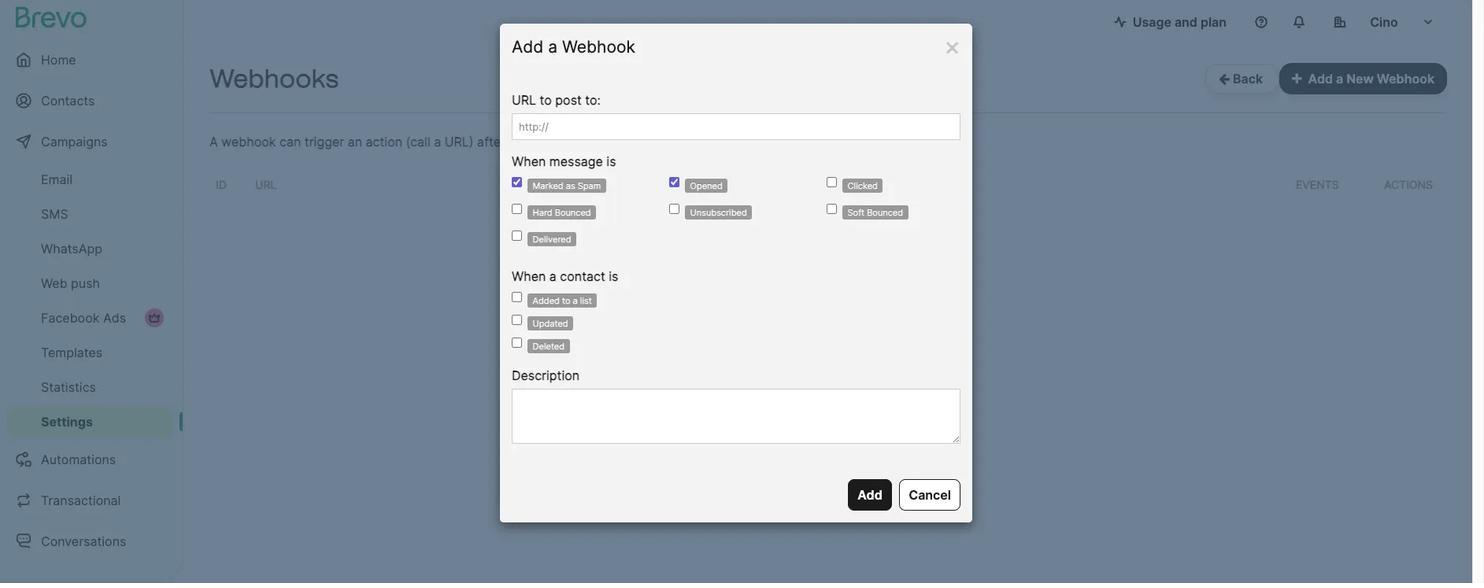 Task type: describe. For each thing, give the bounding box(es) containing it.
cino button
[[1321, 6, 1447, 38]]

webhook
[[221, 134, 276, 150]]

post
[[555, 92, 582, 108]]

left___rvooi image
[[148, 312, 161, 324]]

transactional
[[41, 493, 121, 509]]

whatsapp link
[[6, 233, 173, 265]]

push
[[71, 276, 100, 291]]

added to a list
[[533, 295, 592, 306]]

webhooks
[[209, 64, 339, 94]]

to:
[[585, 92, 601, 108]]

0 horizontal spatial webhook
[[562, 37, 635, 57]]

email
[[41, 172, 73, 187]]

(an
[[564, 134, 583, 150]]

url)
[[445, 134, 474, 150]]

to for url
[[540, 92, 552, 108]]

ads
[[103, 310, 126, 326]]

web push link
[[6, 268, 173, 299]]

to for added
[[562, 295, 570, 306]]

plan
[[1200, 14, 1227, 30]]

new
[[1346, 71, 1374, 87]]

url to post to:
[[512, 92, 601, 108]]

added
[[533, 295, 560, 306]]

url for url
[[255, 178, 277, 191]]

email
[[586, 134, 618, 150]]

a webhook can trigger an action (call a url) after an event (an email delivered, opened, clicked, etc.).
[[209, 134, 814, 150]]

campaigns link
[[6, 123, 173, 161]]

conversations
[[41, 534, 126, 550]]

(call
[[406, 134, 430, 150]]

deleted
[[533, 341, 565, 352]]

conversations link
[[6, 523, 173, 561]]

event
[[527, 134, 560, 150]]

trigger
[[567, 178, 614, 191]]

templates link
[[6, 337, 173, 368]]

action
[[366, 134, 402, 150]]

settings
[[41, 414, 93, 430]]

description
[[512, 368, 580, 383]]

web push
[[41, 276, 100, 291]]

url for url to post to:
[[512, 92, 536, 108]]

when a contact is
[[512, 268, 618, 284]]

2 an from the left
[[509, 134, 523, 150]]

a left list
[[573, 295, 578, 306]]

automations link
[[6, 441, 173, 479]]

add a webhook
[[512, 37, 635, 57]]

a for when a contact is
[[549, 268, 556, 284]]

hard
[[533, 207, 552, 218]]

sms link
[[6, 198, 173, 230]]

id
[[216, 178, 227, 191]]

usage and plan
[[1133, 14, 1227, 30]]

soft
[[848, 207, 865, 218]]

after
[[477, 134, 505, 150]]

home link
[[6, 41, 173, 79]]

home
[[41, 52, 76, 68]]

when message is
[[512, 154, 616, 169]]

×
[[944, 31, 960, 61]]

contact
[[560, 268, 605, 284]]

add for add a new webhook
[[1308, 71, 1333, 87]]

marked
[[533, 180, 563, 191]]

1 an from the left
[[348, 134, 362, 150]]



Task type: vqa. For each thing, say whether or not it's contained in the screenshot.
the soft
yes



Task type: locate. For each thing, give the bounding box(es) containing it.
can
[[279, 134, 301, 150]]

statistics link
[[6, 372, 173, 403]]

when for when a contact is
[[512, 268, 546, 284]]

arrow left image
[[1219, 72, 1230, 85]]

facebook
[[41, 310, 100, 326]]

an right after
[[509, 134, 523, 150]]

usage and plan button
[[1101, 6, 1239, 38]]

webhook up to: on the top left of the page
[[562, 37, 635, 57]]

a right (call at the left
[[434, 134, 441, 150]]

0 horizontal spatial to
[[540, 92, 552, 108]]

a
[[209, 134, 218, 150]]

an left 'action'
[[348, 134, 362, 150]]

an
[[348, 134, 362, 150], [509, 134, 523, 150]]

0 horizontal spatial bounced
[[555, 207, 591, 218]]

is down email
[[606, 154, 616, 169]]

0 vertical spatial url
[[512, 92, 536, 108]]

webhook right new on the top right
[[1377, 71, 1434, 87]]

a up url to post to:
[[548, 37, 557, 57]]

0 horizontal spatial add
[[512, 37, 543, 57]]

1 vertical spatial is
[[609, 268, 618, 284]]

back link
[[1206, 64, 1279, 94]]

when
[[512, 154, 546, 169], [512, 268, 546, 284]]

1 vertical spatial url
[[255, 178, 277, 191]]

add left cancel
[[858, 487, 882, 503]]

back
[[1230, 71, 1266, 87]]

cancel
[[909, 487, 951, 503]]

url right id
[[255, 178, 277, 191]]

a left new on the top right
[[1336, 71, 1343, 87]]

to
[[540, 92, 552, 108], [562, 295, 570, 306]]

list
[[580, 295, 592, 306]]

delivered,
[[621, 134, 680, 150]]

is
[[606, 154, 616, 169], [609, 268, 618, 284]]

1 horizontal spatial to
[[562, 295, 570, 306]]

and
[[1175, 14, 1197, 30]]

cancel button
[[899, 479, 960, 511]]

facebook ads
[[41, 310, 126, 326]]

etc.).
[[784, 134, 814, 150]]

opened,
[[683, 134, 732, 150]]

2 when from the top
[[512, 268, 546, 284]]

plus image
[[1292, 72, 1302, 85]]

add a new webhook button
[[1279, 63, 1447, 94]]

campaigns
[[41, 134, 108, 150]]

bounced down as
[[555, 207, 591, 218]]

settings link
[[6, 406, 173, 438]]

1 horizontal spatial webhook
[[1377, 71, 1434, 87]]

None checkbox
[[827, 177, 837, 187], [512, 204, 522, 214], [512, 231, 522, 241], [512, 315, 522, 325], [827, 177, 837, 187], [512, 204, 522, 214], [512, 231, 522, 241], [512, 315, 522, 325]]

usage
[[1133, 14, 1171, 30]]

0 vertical spatial when
[[512, 154, 546, 169]]

web
[[41, 276, 67, 291]]

0 horizontal spatial an
[[348, 134, 362, 150]]

trigger on
[[567, 178, 634, 191]]

a
[[548, 37, 557, 57], [1336, 71, 1343, 87], [434, 134, 441, 150], [549, 268, 556, 284], [573, 295, 578, 306]]

1 bounced from the left
[[555, 207, 591, 218]]

facebook ads link
[[6, 302, 173, 334]]

0 vertical spatial is
[[606, 154, 616, 169]]

1 vertical spatial add
[[1308, 71, 1333, 87]]

2 horizontal spatial add
[[1308, 71, 1333, 87]]

contacts link
[[6, 82, 173, 120]]

1 horizontal spatial bounced
[[867, 207, 903, 218]]

url up a webhook can trigger an action (call a url) after an event (an email delivered, opened, clicked, etc.).
[[512, 92, 536, 108]]

1 horizontal spatial an
[[509, 134, 523, 150]]

0 vertical spatial add
[[512, 37, 543, 57]]

2 vertical spatial add
[[858, 487, 882, 503]]

email link
[[6, 164, 173, 195]]

2 bounced from the left
[[867, 207, 903, 218]]

opened
[[690, 180, 722, 191]]

webhook
[[562, 37, 635, 57], [1377, 71, 1434, 87]]

a up added
[[549, 268, 556, 284]]

spam
[[578, 180, 601, 191]]

bounced right soft
[[867, 207, 903, 218]]

bounced for soft bounced
[[867, 207, 903, 218]]

None checkbox
[[512, 177, 522, 187], [669, 177, 679, 187], [669, 204, 679, 214], [827, 204, 837, 214], [512, 292, 522, 302], [512, 338, 522, 348], [512, 177, 522, 187], [669, 177, 679, 187], [669, 204, 679, 214], [827, 204, 837, 214], [512, 292, 522, 302], [512, 338, 522, 348]]

add for add a webhook
[[512, 37, 543, 57]]

clicked
[[848, 180, 878, 191]]

statistics
[[41, 379, 96, 395]]

bounced for hard bounced
[[555, 207, 591, 218]]

add up url to post to:
[[512, 37, 543, 57]]

cino
[[1370, 14, 1398, 30]]

whatsapp
[[41, 241, 102, 257]]

transactional link
[[6, 482, 173, 520]]

add right 'plus' icon
[[1308, 71, 1333, 87]]

on
[[617, 178, 634, 191]]

templates
[[41, 345, 103, 361]]

bounced
[[555, 207, 591, 218], [867, 207, 903, 218]]

message
[[549, 154, 603, 169]]

unsubscribed
[[690, 207, 747, 218]]

0 vertical spatial webhook
[[562, 37, 635, 57]]

a inside button
[[1336, 71, 1343, 87]]

× button
[[944, 31, 960, 61]]

1 horizontal spatial add
[[858, 487, 882, 503]]

http:// text field
[[512, 113, 960, 140]]

when down event at the left top of page
[[512, 154, 546, 169]]

add for add
[[858, 487, 882, 503]]

1 vertical spatial to
[[562, 295, 570, 306]]

1 vertical spatial when
[[512, 268, 546, 284]]

actions
[[1384, 178, 1433, 191]]

when for when message is
[[512, 154, 546, 169]]

0 horizontal spatial url
[[255, 178, 277, 191]]

soft bounced
[[848, 207, 903, 218]]

1 horizontal spatial url
[[512, 92, 536, 108]]

add
[[512, 37, 543, 57], [1308, 71, 1333, 87], [858, 487, 882, 503]]

clicked,
[[735, 134, 780, 150]]

to left post
[[540, 92, 552, 108]]

trigger
[[305, 134, 344, 150]]

url
[[512, 92, 536, 108], [255, 178, 277, 191]]

automations
[[41, 452, 116, 468]]

delivered
[[533, 234, 571, 245]]

contacts
[[41, 93, 95, 109]]

a for add a webhook
[[548, 37, 557, 57]]

add button
[[848, 479, 892, 511]]

a for add a new webhook
[[1336, 71, 1343, 87]]

1 vertical spatial webhook
[[1377, 71, 1434, 87]]

as
[[566, 180, 575, 191]]

is right contact
[[609, 268, 618, 284]]

when up added
[[512, 268, 546, 284]]

marked as spam
[[533, 180, 601, 191]]

add a new webhook
[[1308, 71, 1434, 87]]

events
[[1296, 178, 1339, 191]]

updated
[[533, 318, 568, 329]]

webhook inside button
[[1377, 71, 1434, 87]]

to left list
[[562, 295, 570, 306]]

hard bounced
[[533, 207, 591, 218]]

0 vertical spatial to
[[540, 92, 552, 108]]

None text field
[[512, 389, 960, 444]]

sms
[[41, 206, 68, 222]]

1 when from the top
[[512, 154, 546, 169]]



